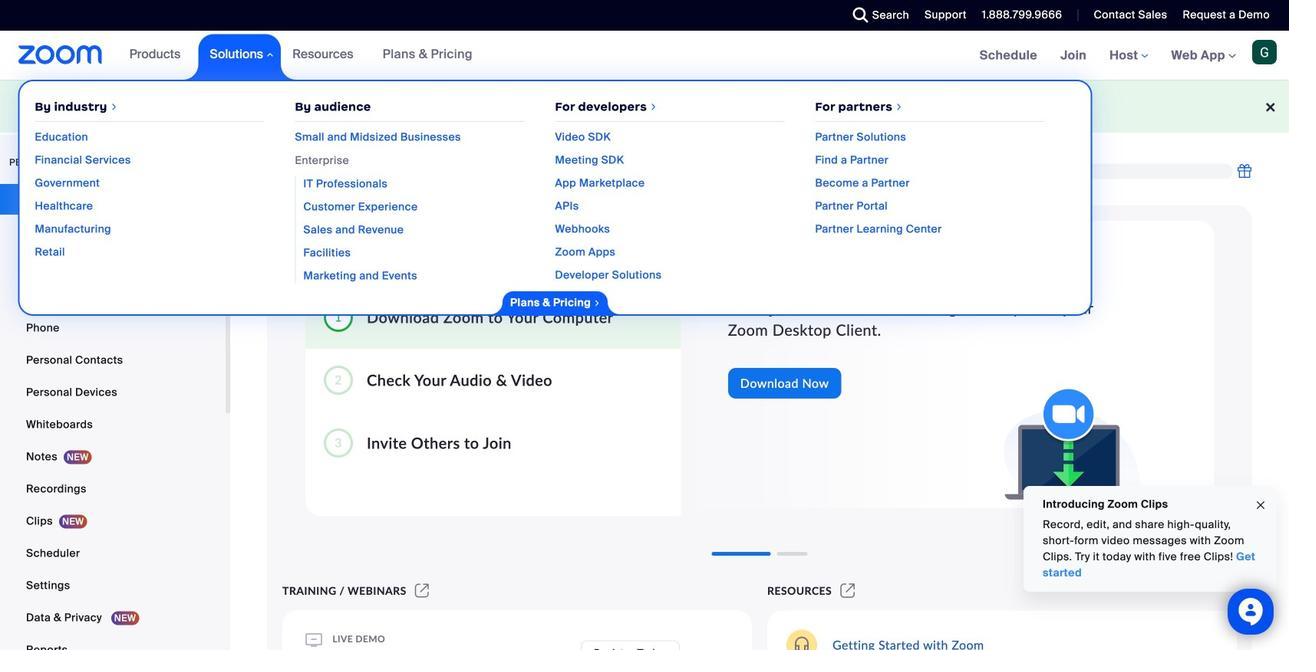 Task type: describe. For each thing, give the bounding box(es) containing it.
1 window new image from the left
[[413, 585, 432, 598]]

meetings navigation
[[969, 31, 1290, 81]]



Task type: locate. For each thing, give the bounding box(es) containing it.
0 horizontal spatial window new image
[[413, 585, 432, 598]]

zoom logo image
[[18, 45, 103, 64]]

close image
[[1255, 497, 1267, 515]]

personal menu menu
[[0, 184, 226, 651]]

2 window new image from the left
[[838, 585, 858, 598]]

banner
[[0, 31, 1290, 316]]

profile picture image
[[1253, 40, 1277, 64]]

footer
[[0, 80, 1290, 133]]

1 horizontal spatial window new image
[[838, 585, 858, 598]]

window new image
[[413, 585, 432, 598], [838, 585, 858, 598]]

product information navigation
[[18, 31, 1093, 316]]



